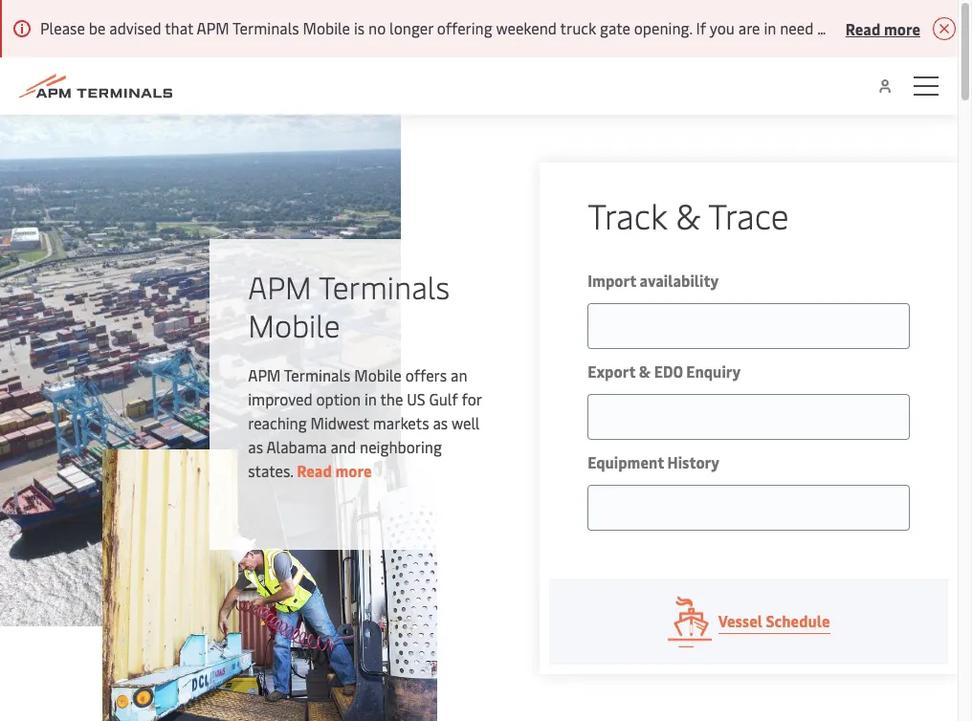 Task type: describe. For each thing, give the bounding box(es) containing it.
0 vertical spatial in
[[764, 17, 776, 38]]

xin da yang zhou  docked at apm terminals mobile image
[[0, 115, 401, 627]]

an
[[451, 365, 467, 386]]

of
[[817, 17, 832, 38]]

apm for apm terminals mobile
[[248, 266, 312, 307]]

a
[[836, 17, 844, 38]]

vessel schedule
[[718, 611, 830, 632]]

vessel schedule link
[[550, 579, 948, 665]]

read more for the read more button
[[846, 18, 921, 39]]

enquiry
[[686, 361, 741, 382]]

advised
[[109, 17, 161, 38]]

no
[[368, 17, 386, 38]]

markets
[[373, 412, 429, 433]]

read for "read more" link
[[297, 460, 332, 481]]

that
[[165, 17, 193, 38]]

1 horizontal spatial as
[[433, 412, 448, 433]]

read more link
[[297, 460, 372, 481]]

and
[[331, 436, 356, 457]]

1 weekend from the left
[[496, 17, 557, 38]]

opening.
[[634, 17, 693, 38]]

terminals for apm terminals mobile
[[319, 266, 450, 307]]

2 gate from the left
[[912, 17, 942, 38]]

mobile secondary image
[[103, 450, 437, 722]]

well
[[452, 412, 480, 433]]

read more button
[[846, 16, 921, 40]]

apm terminals mobile offers an improved option in the us gulf for reaching midwest markets as well as alabama and neighboring states.
[[248, 365, 482, 481]]

option
[[316, 389, 361, 410]]

track
[[588, 191, 667, 238]]

longer
[[390, 17, 433, 38]]

& for trace
[[676, 191, 701, 238]]

vessel
[[718, 611, 763, 632]]

us
[[407, 389, 425, 410]]

import
[[588, 270, 636, 291]]

availability
[[640, 270, 719, 291]]

offers
[[405, 365, 447, 386]]

0 vertical spatial apm
[[197, 17, 229, 38]]

please
[[40, 17, 85, 38]]



Task type: vqa. For each thing, say whether or not it's contained in the screenshot.
1st or
no



Task type: locate. For each thing, give the bounding box(es) containing it.
0 horizontal spatial &
[[639, 361, 651, 382]]

mobile inside 'apm terminals mobile offers an improved option in the us gulf for reaching midwest markets as well as alabama and neighboring states.'
[[354, 365, 402, 386]]

1 horizontal spatial read
[[846, 18, 881, 39]]

gate
[[600, 17, 631, 38], [912, 17, 942, 38]]

mobile up the
[[354, 365, 402, 386]]

in left the
[[365, 389, 377, 410]]

0 horizontal spatial as
[[248, 436, 263, 457]]

0 horizontal spatial weekend
[[496, 17, 557, 38]]

more down and
[[335, 460, 372, 481]]

1 horizontal spatial gate
[[912, 17, 942, 38]]

1 gate from the left
[[600, 17, 631, 38]]

alabama
[[266, 436, 327, 457]]

in right are
[[764, 17, 776, 38]]

in inside 'apm terminals mobile offers an improved option in the us gulf for reaching midwest markets as well as alabama and neighboring states.'
[[365, 389, 377, 410]]

0 horizontal spatial more
[[335, 460, 372, 481]]

apm inside 'apm terminals mobile offers an improved option in the us gulf for reaching midwest markets as well as alabama and neighboring states.'
[[248, 365, 281, 386]]

read more
[[846, 18, 921, 39], [297, 460, 372, 481]]

1 horizontal spatial more
[[884, 18, 921, 39]]

gate left 'goin'
[[912, 17, 942, 38]]

apm terminals mobile
[[248, 266, 450, 345]]

0 horizontal spatial in
[[365, 389, 377, 410]]

import availability
[[588, 270, 719, 291]]

track & trace
[[588, 191, 789, 238]]

1 vertical spatial more
[[335, 460, 372, 481]]

& for edo
[[639, 361, 651, 382]]

0 horizontal spatial gate
[[600, 17, 631, 38]]

read inside the read more button
[[846, 18, 881, 39]]

1 vertical spatial as
[[248, 436, 263, 457]]

read right 'a'
[[846, 18, 881, 39]]

0 vertical spatial read
[[846, 18, 881, 39]]

as down "gulf" at the left of the page
[[433, 412, 448, 433]]

0 vertical spatial mobile
[[303, 17, 350, 38]]

improved
[[248, 389, 313, 410]]

please be advised that apm terminals mobile is no longer offering weekend truck gate opening. if you are in need of a weekend gate goin
[[40, 17, 972, 38]]

as up the states.
[[248, 436, 263, 457]]

apm
[[197, 17, 229, 38], [248, 266, 312, 307], [248, 365, 281, 386]]

neighboring
[[360, 436, 442, 457]]

read more for "read more" link
[[297, 460, 372, 481]]

need
[[780, 17, 814, 38]]

apm for apm terminals mobile offers an improved option in the us gulf for reaching midwest markets as well as alabama and neighboring states.
[[248, 365, 281, 386]]

offering
[[437, 17, 492, 38]]

reaching
[[248, 412, 307, 433]]

export
[[588, 361, 636, 382]]

the
[[380, 389, 403, 410]]

read for the read more button
[[846, 18, 881, 39]]

weekend
[[496, 17, 557, 38], [847, 17, 908, 38]]

2 vertical spatial terminals
[[284, 365, 351, 386]]

weekend right 'a'
[[847, 17, 908, 38]]

2 vertical spatial mobile
[[354, 365, 402, 386]]

more for "read more" link
[[335, 460, 372, 481]]

terminals for apm terminals mobile offers an improved option in the us gulf for reaching midwest markets as well as alabama and neighboring states.
[[284, 365, 351, 386]]

1 horizontal spatial &
[[676, 191, 701, 238]]

midwest
[[311, 412, 369, 433]]

read
[[846, 18, 881, 39], [297, 460, 332, 481]]

gulf
[[429, 389, 458, 410]]

& left edo
[[639, 361, 651, 382]]

0 horizontal spatial read more
[[297, 460, 372, 481]]

more left close alert "image"
[[884, 18, 921, 39]]

1 vertical spatial read more
[[297, 460, 372, 481]]

edo
[[654, 361, 683, 382]]

history
[[668, 452, 720, 473]]

1 horizontal spatial weekend
[[847, 17, 908, 38]]

is
[[354, 17, 365, 38]]

0 vertical spatial terminals
[[233, 17, 299, 38]]

be
[[89, 17, 106, 38]]

more
[[884, 18, 921, 39], [335, 460, 372, 481]]

0 vertical spatial &
[[676, 191, 701, 238]]

1 vertical spatial terminals
[[319, 266, 450, 307]]

0 vertical spatial read more
[[846, 18, 921, 39]]

1 horizontal spatial read more
[[846, 18, 921, 39]]

mobile left is at the left of page
[[303, 17, 350, 38]]

for
[[462, 389, 482, 410]]

mobile inside the apm terminals mobile
[[248, 304, 340, 345]]

mobile for apm terminals mobile offers an improved option in the us gulf for reaching midwest markets as well as alabama and neighboring states.
[[354, 365, 402, 386]]

close alert image
[[933, 17, 956, 40]]

more inside the read more button
[[884, 18, 921, 39]]

1 vertical spatial in
[[365, 389, 377, 410]]

goin
[[946, 17, 972, 38]]

0 horizontal spatial read
[[297, 460, 332, 481]]

mobile up improved
[[248, 304, 340, 345]]

mobile
[[303, 17, 350, 38], [248, 304, 340, 345], [354, 365, 402, 386]]

1 vertical spatial read
[[297, 460, 332, 481]]

read more right 'a'
[[846, 18, 921, 39]]

terminals inside 'apm terminals mobile offers an improved option in the us gulf for reaching midwest markets as well as alabama and neighboring states.'
[[284, 365, 351, 386]]

1 vertical spatial apm
[[248, 266, 312, 307]]

0 vertical spatial as
[[433, 412, 448, 433]]

in
[[764, 17, 776, 38], [365, 389, 377, 410]]

&
[[676, 191, 701, 238], [639, 361, 651, 382]]

read down alabama
[[297, 460, 332, 481]]

2 weekend from the left
[[847, 17, 908, 38]]

terminals
[[233, 17, 299, 38], [319, 266, 450, 307], [284, 365, 351, 386]]

gate right "truck"
[[600, 17, 631, 38]]

2 vertical spatial apm
[[248, 365, 281, 386]]

equipment
[[588, 452, 664, 473]]

states.
[[248, 460, 293, 481]]

1 vertical spatial mobile
[[248, 304, 340, 345]]

you
[[710, 17, 735, 38]]

0 vertical spatial more
[[884, 18, 921, 39]]

more for the read more button
[[884, 18, 921, 39]]

read more down and
[[297, 460, 372, 481]]

apm inside the apm terminals mobile
[[248, 266, 312, 307]]

weekend left "truck"
[[496, 17, 557, 38]]

export & edo enquiry
[[588, 361, 741, 382]]

equipment history
[[588, 452, 720, 473]]

truck
[[560, 17, 596, 38]]

1 horizontal spatial in
[[764, 17, 776, 38]]

mobile for apm terminals mobile
[[248, 304, 340, 345]]

as
[[433, 412, 448, 433], [248, 436, 263, 457]]

are
[[739, 17, 760, 38]]

if
[[696, 17, 706, 38]]

1 vertical spatial &
[[639, 361, 651, 382]]

schedule
[[766, 611, 830, 632]]

trace
[[708, 191, 789, 238]]

& left trace
[[676, 191, 701, 238]]

terminals inside the apm terminals mobile
[[319, 266, 450, 307]]



